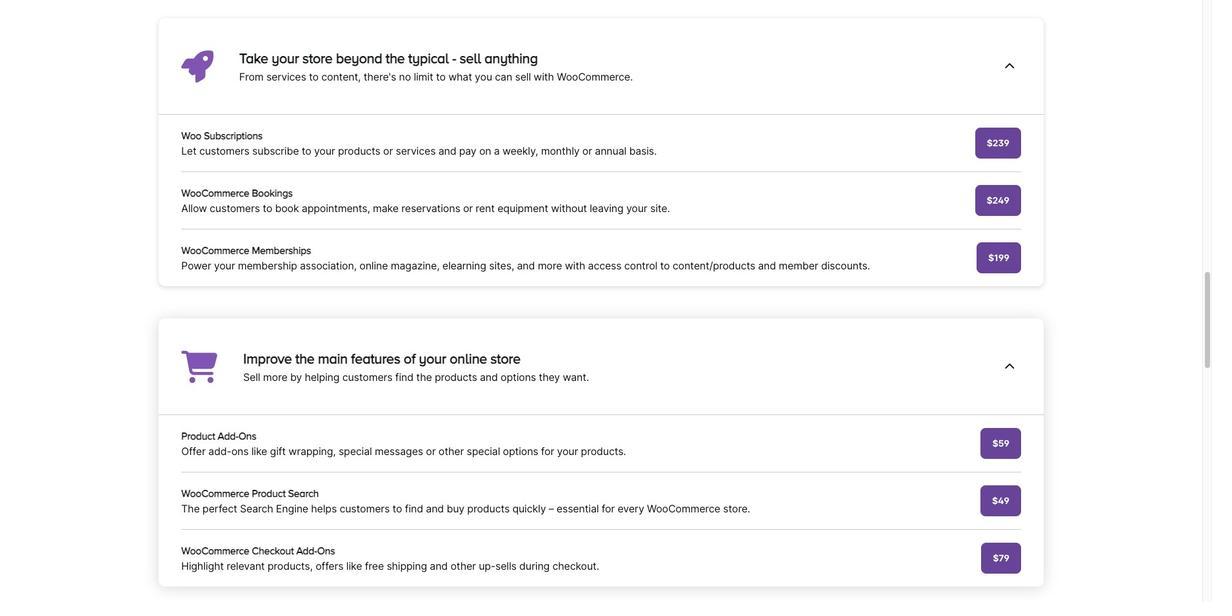 Task type: vqa. For each thing, say whether or not it's contained in the screenshot.
Open account menu icon
no



Task type: describe. For each thing, give the bounding box(es) containing it.
–
[[549, 503, 554, 516]]

$79 link
[[982, 544, 1021, 574]]

add- inside product add-ons offer add-ons like gift wrapping, special messages or other special options for your products.
[[218, 431, 239, 442]]

$249 link
[[975, 185, 1021, 216]]

and inside improve the main features of your online store sell more by helping customers find the products and options they want.
[[480, 371, 498, 384]]

every
[[618, 503, 644, 516]]

your inside improve the main features of your online store sell more by helping customers find the products and options they want.
[[419, 351, 446, 367]]

no
[[399, 71, 411, 83]]

add-
[[208, 445, 231, 458]]

options inside improve the main features of your online store sell more by helping customers find the products and options they want.
[[501, 371, 536, 384]]

store inside improve the main features of your online store sell more by helping customers find the products and options they want.
[[491, 351, 521, 367]]

products.
[[581, 445, 626, 458]]

subscriptions
[[204, 130, 263, 142]]

chevron up image for improve the main features of your online store
[[1005, 362, 1015, 372]]

memberships
[[252, 245, 311, 256]]

access
[[588, 260, 622, 273]]

woocommerce.
[[557, 71, 633, 83]]

main
[[318, 351, 348, 367]]

customers inside woo subscriptions let customers subscribe to your products or services and pay on a weekly, monthly or annual basis.
[[199, 145, 250, 158]]

0 vertical spatial sell
[[460, 51, 481, 66]]

your inside woocommerce memberships power your membership association, online magazine, elearning sites, and more with access control to content/products and member discounts.
[[214, 260, 235, 273]]

improve
[[243, 351, 292, 367]]

typical
[[408, 51, 449, 66]]

$59 link
[[981, 429, 1021, 460]]

allow
[[181, 202, 207, 215]]

woocommerce checkout add-ons highlight relevant products, offers like free shipping and other up-sells during checkout.
[[181, 545, 599, 573]]

anything
[[485, 51, 538, 66]]

sites,
[[489, 260, 514, 273]]

association,
[[300, 260, 357, 273]]

rent
[[476, 202, 495, 215]]

products inside improve the main features of your online store sell more by helping customers find the products and options they want.
[[435, 371, 477, 384]]

sells
[[496, 560, 517, 573]]

your inside take your store beyond the typical - sell anything from services to content, there's no limit to what you can sell with woocommerce.
[[272, 51, 299, 66]]

a
[[494, 145, 500, 158]]

checkout
[[252, 545, 294, 557]]

your inside woocommerce bookings allow customers to book appointments, make reservations or rent equipment without leaving your site.
[[627, 202, 648, 215]]

like inside woocommerce checkout add-ons highlight relevant products, offers like free shipping and other up-sells during checkout.
[[346, 560, 362, 573]]

engine
[[276, 503, 308, 516]]

store.
[[723, 503, 750, 516]]

online for magazine,
[[360, 260, 388, 273]]

weekly,
[[503, 145, 538, 158]]

$59
[[993, 438, 1010, 449]]

product add-ons offer add-ons like gift wrapping, special messages or other special options for your products.
[[181, 431, 626, 458]]

services inside woo subscriptions let customers subscribe to your products or services and pay on a weekly, monthly or annual basis.
[[396, 145, 436, 158]]

magazine,
[[391, 260, 440, 273]]

shipping
[[387, 560, 427, 573]]

online for store
[[450, 351, 487, 367]]

want.
[[563, 371, 589, 384]]

$239
[[987, 138, 1010, 149]]

product inside product add-ons offer add-ons like gift wrapping, special messages or other special options for your products.
[[181, 431, 215, 442]]

sell
[[243, 371, 260, 384]]

site.
[[650, 202, 670, 215]]

ons
[[231, 445, 249, 458]]

and right the sites,
[[517, 260, 535, 273]]

1 special from the left
[[339, 445, 372, 458]]

chevron up image for take your store beyond the typical - sell anything
[[1005, 61, 1015, 72]]

add- inside woocommerce checkout add-ons highlight relevant products, offers like free shipping and other up-sells during checkout.
[[296, 545, 317, 557]]

for inside woocommerce product search the perfect search engine helps customers to find and buy products quickly – essential for every woocommerce store.
[[602, 503, 615, 516]]

essential
[[557, 503, 599, 516]]

wrapping,
[[289, 445, 336, 458]]

woo subscriptions let customers subscribe to your products or services and pay on a weekly, monthly or annual basis.
[[181, 130, 657, 158]]

$199 link
[[977, 243, 1021, 274]]

quickly
[[513, 503, 546, 516]]

to inside woocommerce memberships power your membership association, online magazine, elearning sites, and more with access control to content/products and member discounts.
[[660, 260, 670, 273]]

elearning
[[442, 260, 486, 273]]

and inside woo subscriptions let customers subscribe to your products or services and pay on a weekly, monthly or annual basis.
[[439, 145, 456, 158]]

to inside woo subscriptions let customers subscribe to your products or services and pay on a weekly, monthly or annual basis.
[[302, 145, 311, 158]]

member
[[779, 260, 819, 273]]

they
[[539, 371, 560, 384]]

2 special from the left
[[467, 445, 500, 458]]

to inside woocommerce product search the perfect search engine helps customers to find and buy products quickly – essential for every woocommerce store.
[[393, 503, 402, 516]]

bookings
[[252, 187, 293, 199]]

$49
[[992, 496, 1010, 507]]

or inside product add-ons offer add-ons like gift wrapping, special messages or other special options for your products.
[[426, 445, 436, 458]]

you
[[475, 71, 492, 83]]

woocommerce for the perfect search engine helps customers to find and buy products quickly – essential for every woocommerce store.
[[181, 488, 249, 500]]

more inside woocommerce memberships power your membership association, online magazine, elearning sites, and more with access control to content/products and member discounts.
[[538, 260, 562, 273]]

discounts.
[[821, 260, 870, 273]]

appointments,
[[302, 202, 370, 215]]

let
[[181, 145, 197, 158]]

woo
[[181, 130, 201, 142]]

the inside take your store beyond the typical - sell anything from services to content, there's no limit to what you can sell with woocommerce.
[[386, 51, 405, 66]]

gift
[[270, 445, 286, 458]]

customers inside improve the main features of your online store sell more by helping customers find the products and options they want.
[[342, 371, 393, 384]]

woocommerce product search the perfect search engine helps customers to find and buy products quickly – essential for every woocommerce store.
[[181, 488, 750, 516]]

from
[[239, 71, 264, 83]]

helping
[[305, 371, 340, 384]]

perfect
[[202, 503, 237, 516]]

make
[[373, 202, 399, 215]]

2 vertical spatial the
[[416, 371, 432, 384]]

highlight
[[181, 560, 224, 573]]



Task type: locate. For each thing, give the bounding box(es) containing it.
0 vertical spatial find
[[395, 371, 414, 384]]

1 vertical spatial product
[[252, 488, 286, 500]]

0 vertical spatial with
[[534, 71, 554, 83]]

buy
[[447, 503, 465, 516]]

1 horizontal spatial search
[[288, 488, 319, 500]]

your right take
[[272, 51, 299, 66]]

add-
[[218, 431, 239, 442], [296, 545, 317, 557]]

0 vertical spatial add-
[[218, 431, 239, 442]]

2 vertical spatial products
[[467, 503, 510, 516]]

services inside take your store beyond the typical - sell anything from services to content, there's no limit to what you can sell with woocommerce.
[[266, 71, 306, 83]]

more inside improve the main features of your online store sell more by helping customers find the products and options they want.
[[263, 371, 288, 384]]

1 vertical spatial add-
[[296, 545, 317, 557]]

with inside take your store beyond the typical - sell anything from services to content, there's no limit to what you can sell with woocommerce.
[[534, 71, 554, 83]]

monthly
[[541, 145, 580, 158]]

product inside woocommerce product search the perfect search engine helps customers to find and buy products quickly – essential for every woocommerce store.
[[252, 488, 286, 500]]

search
[[288, 488, 319, 500], [240, 503, 273, 516]]

1 vertical spatial other
[[451, 560, 476, 573]]

and left buy
[[426, 503, 444, 516]]

1 vertical spatial sell
[[515, 71, 531, 83]]

ons inside product add-ons offer add-ons like gift wrapping, special messages or other special options for your products.
[[239, 431, 256, 442]]

customers inside woocommerce product search the perfect search engine helps customers to find and buy products quickly – essential for every woocommerce store.
[[340, 503, 390, 516]]

up-
[[479, 560, 496, 573]]

customers right helps
[[340, 503, 390, 516]]

search up engine
[[288, 488, 319, 500]]

0 horizontal spatial for
[[541, 445, 554, 458]]

for
[[541, 445, 554, 458], [602, 503, 615, 516]]

more
[[538, 260, 562, 273], [263, 371, 288, 384]]

sell right can
[[515, 71, 531, 83]]

0 horizontal spatial with
[[534, 71, 554, 83]]

more right the sites,
[[538, 260, 562, 273]]

0 vertical spatial ons
[[239, 431, 256, 442]]

take your store beyond the typical - sell anything from services to content, there's no limit to what you can sell with woocommerce.
[[239, 51, 633, 83]]

or inside woocommerce bookings allow customers to book appointments, make reservations or rent equipment without leaving your site.
[[463, 202, 473, 215]]

0 vertical spatial other
[[439, 445, 464, 458]]

products inside woo subscriptions let customers subscribe to your products or services and pay on a weekly, monthly or annual basis.
[[338, 145, 381, 158]]

control
[[624, 260, 658, 273]]

2 chevron up image from the top
[[1005, 362, 1015, 372]]

1 chevron up image from the top
[[1005, 61, 1015, 72]]

to left content,
[[309, 71, 319, 83]]

customers down subscriptions
[[199, 145, 250, 158]]

0 vertical spatial services
[[266, 71, 306, 83]]

and left pay on the top left of page
[[439, 145, 456, 158]]

online left magazine, in the top left of the page
[[360, 260, 388, 273]]

take
[[239, 51, 268, 66]]

0 horizontal spatial more
[[263, 371, 288, 384]]

offer
[[181, 445, 206, 458]]

0 vertical spatial options
[[501, 371, 536, 384]]

-
[[452, 51, 456, 66]]

woocommerce inside woocommerce bookings allow customers to book appointments, make reservations or rent equipment without leaving your site.
[[181, 187, 249, 199]]

annual
[[595, 145, 627, 158]]

woocommerce for highlight relevant products, offers like free shipping and other up-sells during checkout.
[[181, 545, 249, 557]]

during
[[519, 560, 550, 573]]

or
[[383, 145, 393, 158], [583, 145, 592, 158], [463, 202, 473, 215], [426, 445, 436, 458]]

what
[[449, 71, 472, 83]]

1 vertical spatial find
[[405, 503, 423, 516]]

0 vertical spatial product
[[181, 431, 215, 442]]

0 horizontal spatial services
[[266, 71, 306, 83]]

equipment
[[498, 202, 548, 215]]

find left buy
[[405, 503, 423, 516]]

1 horizontal spatial sell
[[515, 71, 531, 83]]

helps
[[311, 503, 337, 516]]

1 horizontal spatial for
[[602, 503, 615, 516]]

add- up the add-
[[218, 431, 239, 442]]

0 vertical spatial like
[[251, 445, 267, 458]]

to up woocommerce checkout add-ons highlight relevant products, offers like free shipping and other up-sells during checkout.
[[393, 503, 402, 516]]

checkout.
[[553, 560, 599, 573]]

find
[[395, 371, 414, 384], [405, 503, 423, 516]]

ons inside woocommerce checkout add-ons highlight relevant products, offers like free shipping and other up-sells during checkout.
[[317, 545, 335, 557]]

more down improve
[[263, 371, 288, 384]]

2 horizontal spatial the
[[416, 371, 432, 384]]

with left access
[[565, 260, 585, 273]]

subscribe
[[252, 145, 299, 158]]

power
[[181, 260, 211, 273]]

your right subscribe
[[314, 145, 335, 158]]

$49 link
[[981, 486, 1021, 517]]

content/products
[[673, 260, 756, 273]]

0 horizontal spatial sell
[[460, 51, 481, 66]]

there's
[[364, 71, 396, 83]]

store
[[302, 51, 333, 66], [491, 351, 521, 367]]

relevant
[[227, 560, 265, 573]]

1 horizontal spatial add-
[[296, 545, 317, 557]]

by
[[290, 371, 302, 384]]

woocommerce for power your membership association, online magazine, elearning sites, and more with access control to content/products and member discounts.
[[181, 245, 249, 256]]

with
[[534, 71, 554, 83], [565, 260, 585, 273]]

woocommerce memberships power your membership association, online magazine, elearning sites, and more with access control to content/products and member discounts.
[[181, 245, 870, 273]]

other up woocommerce product search the perfect search engine helps customers to find and buy products quickly – essential for every woocommerce store.
[[439, 445, 464, 458]]

to right subscribe
[[302, 145, 311, 158]]

and inside woocommerce product search the perfect search engine helps customers to find and buy products quickly – essential for every woocommerce store.
[[426, 503, 444, 516]]

options up 'quickly'
[[503, 445, 538, 458]]

0 vertical spatial products
[[338, 145, 381, 158]]

1 horizontal spatial more
[[538, 260, 562, 273]]

woocommerce up highlight
[[181, 545, 249, 557]]

your inside woo subscriptions let customers subscribe to your products or services and pay on a weekly, monthly or annual basis.
[[314, 145, 335, 158]]

1 horizontal spatial ons
[[317, 545, 335, 557]]

and left member
[[758, 260, 776, 273]]

0 horizontal spatial ons
[[239, 431, 256, 442]]

0 horizontal spatial product
[[181, 431, 215, 442]]

1 horizontal spatial store
[[491, 351, 521, 367]]

or left annual
[[583, 145, 592, 158]]

0 vertical spatial more
[[538, 260, 562, 273]]

the
[[386, 51, 405, 66], [295, 351, 315, 367], [416, 371, 432, 384]]

your left site.
[[627, 202, 648, 215]]

1 horizontal spatial online
[[450, 351, 487, 367]]

ons up ons
[[239, 431, 256, 442]]

1 horizontal spatial with
[[565, 260, 585, 273]]

1 vertical spatial ons
[[317, 545, 335, 557]]

your left products.
[[557, 445, 578, 458]]

store inside take your store beyond the typical - sell anything from services to content, there's no limit to what you can sell with woocommerce.
[[302, 51, 333, 66]]

1 vertical spatial more
[[263, 371, 288, 384]]

to inside woocommerce bookings allow customers to book appointments, make reservations or rent equipment without leaving your site.
[[263, 202, 272, 215]]

ons up offers
[[317, 545, 335, 557]]

like left the gift
[[251, 445, 267, 458]]

1 horizontal spatial special
[[467, 445, 500, 458]]

options left they
[[501, 371, 536, 384]]

for inside product add-ons offer add-ons like gift wrapping, special messages or other special options for your products.
[[541, 445, 554, 458]]

your right power
[[214, 260, 235, 273]]

offers
[[316, 560, 344, 573]]

other inside woocommerce checkout add-ons highlight relevant products, offers like free shipping and other up-sells during checkout.
[[451, 560, 476, 573]]

improve the main features of your online store sell more by helping customers find the products and options they want.
[[243, 351, 589, 384]]

woocommerce up perfect
[[181, 488, 249, 500]]

or right messages
[[426, 445, 436, 458]]

woocommerce right every on the right
[[647, 503, 721, 516]]

like left free
[[346, 560, 362, 573]]

add- up products,
[[296, 545, 317, 557]]

$79
[[993, 553, 1010, 564]]

woocommerce bookings allow customers to book appointments, make reservations or rent equipment without leaving your site.
[[181, 187, 670, 215]]

pay
[[459, 145, 477, 158]]

1 vertical spatial search
[[240, 503, 273, 516]]

1 horizontal spatial the
[[386, 51, 405, 66]]

services right from
[[266, 71, 306, 83]]

0 horizontal spatial search
[[240, 503, 273, 516]]

and
[[439, 145, 456, 158], [517, 260, 535, 273], [758, 260, 776, 273], [480, 371, 498, 384], [426, 503, 444, 516], [430, 560, 448, 573]]

0 vertical spatial store
[[302, 51, 333, 66]]

online inside improve the main features of your online store sell more by helping customers find the products and options they want.
[[450, 351, 487, 367]]

your inside product add-ons offer add-ons like gift wrapping, special messages or other special options for your products.
[[557, 445, 578, 458]]

0 vertical spatial for
[[541, 445, 554, 458]]

customers
[[199, 145, 250, 158], [210, 202, 260, 215], [342, 371, 393, 384], [340, 503, 390, 516]]

sell
[[460, 51, 481, 66], [515, 71, 531, 83]]

with inside woocommerce memberships power your membership association, online magazine, elearning sites, and more with access control to content/products and member discounts.
[[565, 260, 585, 273]]

features
[[351, 351, 400, 367]]

1 vertical spatial online
[[450, 351, 487, 367]]

basis.
[[629, 145, 657, 158]]

woocommerce
[[181, 187, 249, 199], [181, 245, 249, 256], [181, 488, 249, 500], [647, 503, 721, 516], [181, 545, 249, 557]]

special right wrapping,
[[339, 445, 372, 458]]

reservations
[[401, 202, 460, 215]]

without
[[551, 202, 587, 215]]

product up engine
[[252, 488, 286, 500]]

other
[[439, 445, 464, 458], [451, 560, 476, 573]]

1 vertical spatial chevron up image
[[1005, 362, 1015, 372]]

and left they
[[480, 371, 498, 384]]

membership
[[238, 260, 297, 273]]

of
[[404, 351, 416, 367]]

services
[[266, 71, 306, 83], [396, 145, 436, 158]]

find inside improve the main features of your online store sell more by helping customers find the products and options they want.
[[395, 371, 414, 384]]

options inside product add-ons offer add-ons like gift wrapping, special messages or other special options for your products.
[[503, 445, 538, 458]]

1 vertical spatial like
[[346, 560, 362, 573]]

products inside woocommerce product search the perfect search engine helps customers to find and buy products quickly – essential for every woocommerce store.
[[467, 503, 510, 516]]

customers down bookings
[[210, 202, 260, 215]]

your right of
[[419, 351, 446, 367]]

leaving
[[590, 202, 624, 215]]

1 horizontal spatial like
[[346, 560, 362, 573]]

online
[[360, 260, 388, 273], [450, 351, 487, 367]]

woocommerce for allow customers to book appointments, make reservations or rent equipment without leaving your site.
[[181, 187, 249, 199]]

other inside product add-ons offer add-ons like gift wrapping, special messages or other special options for your products.
[[439, 445, 464, 458]]

1 vertical spatial the
[[295, 351, 315, 367]]

other left up-
[[451, 560, 476, 573]]

to right control
[[660, 260, 670, 273]]

0 horizontal spatial special
[[339, 445, 372, 458]]

and inside woocommerce checkout add-ons highlight relevant products, offers like free shipping and other up-sells during checkout.
[[430, 560, 448, 573]]

1 vertical spatial store
[[491, 351, 521, 367]]

like inside product add-ons offer add-ons like gift wrapping, special messages or other special options for your products.
[[251, 445, 267, 458]]

$249
[[987, 195, 1010, 206]]

$239 link
[[975, 128, 1021, 159]]

the
[[181, 503, 200, 516]]

can
[[495, 71, 512, 83]]

to down bookings
[[263, 202, 272, 215]]

to right limit
[[436, 71, 446, 83]]

messages
[[375, 445, 423, 458]]

product up "offer"
[[181, 431, 215, 442]]

ons
[[239, 431, 256, 442], [317, 545, 335, 557]]

woocommerce inside woocommerce memberships power your membership association, online magazine, elearning sites, and more with access control to content/products and member discounts.
[[181, 245, 249, 256]]

or left rent
[[463, 202, 473, 215]]

1 vertical spatial products
[[435, 371, 477, 384]]

0 vertical spatial online
[[360, 260, 388, 273]]

woocommerce up power
[[181, 245, 249, 256]]

woocommerce up "allow"
[[181, 187, 249, 199]]

1 vertical spatial services
[[396, 145, 436, 158]]

0 horizontal spatial online
[[360, 260, 388, 273]]

your
[[272, 51, 299, 66], [314, 145, 335, 158], [627, 202, 648, 215], [214, 260, 235, 273], [419, 351, 446, 367], [557, 445, 578, 458]]

0 horizontal spatial the
[[295, 351, 315, 367]]

product
[[181, 431, 215, 442], [252, 488, 286, 500]]

to
[[309, 71, 319, 83], [436, 71, 446, 83], [302, 145, 311, 158], [263, 202, 272, 215], [660, 260, 670, 273], [393, 503, 402, 516]]

0 vertical spatial search
[[288, 488, 319, 500]]

1 vertical spatial for
[[602, 503, 615, 516]]

online inside woocommerce memberships power your membership association, online magazine, elearning sites, and more with access control to content/products and member discounts.
[[360, 260, 388, 273]]

1 vertical spatial with
[[565, 260, 585, 273]]

0 horizontal spatial like
[[251, 445, 267, 458]]

search left engine
[[240, 503, 273, 516]]

other for or
[[439, 445, 464, 458]]

book
[[275, 202, 299, 215]]

on
[[479, 145, 491, 158]]

1 horizontal spatial services
[[396, 145, 436, 158]]

0 horizontal spatial add-
[[218, 431, 239, 442]]

or up 'make'
[[383, 145, 393, 158]]

find down of
[[395, 371, 414, 384]]

options
[[501, 371, 536, 384], [503, 445, 538, 458]]

0 vertical spatial chevron up image
[[1005, 61, 1015, 72]]

woocommerce inside woocommerce checkout add-ons highlight relevant products, offers like free shipping and other up-sells during checkout.
[[181, 545, 249, 557]]

1 horizontal spatial product
[[252, 488, 286, 500]]

for left products.
[[541, 445, 554, 458]]

services up woocommerce bookings allow customers to book appointments, make reservations or rent equipment without leaving your site.
[[396, 145, 436, 158]]

content,
[[322, 71, 361, 83]]

find inside woocommerce product search the perfect search engine helps customers to find and buy products quickly – essential for every woocommerce store.
[[405, 503, 423, 516]]

and right shipping
[[430, 560, 448, 573]]

customers down features
[[342, 371, 393, 384]]

1 vertical spatial options
[[503, 445, 538, 458]]

special up woocommerce product search the perfect search engine helps customers to find and buy products quickly – essential for every woocommerce store.
[[467, 445, 500, 458]]

customers inside woocommerce bookings allow customers to book appointments, make reservations or rent equipment without leaving your site.
[[210, 202, 260, 215]]

0 horizontal spatial store
[[302, 51, 333, 66]]

other for and
[[451, 560, 476, 573]]

beyond
[[336, 51, 382, 66]]

0 vertical spatial the
[[386, 51, 405, 66]]

sell right - at the left top of page
[[460, 51, 481, 66]]

chevron up image
[[1005, 61, 1015, 72], [1005, 362, 1015, 372]]

products,
[[268, 560, 313, 573]]

with down anything
[[534, 71, 554, 83]]

online right of
[[450, 351, 487, 367]]

for left every on the right
[[602, 503, 615, 516]]



